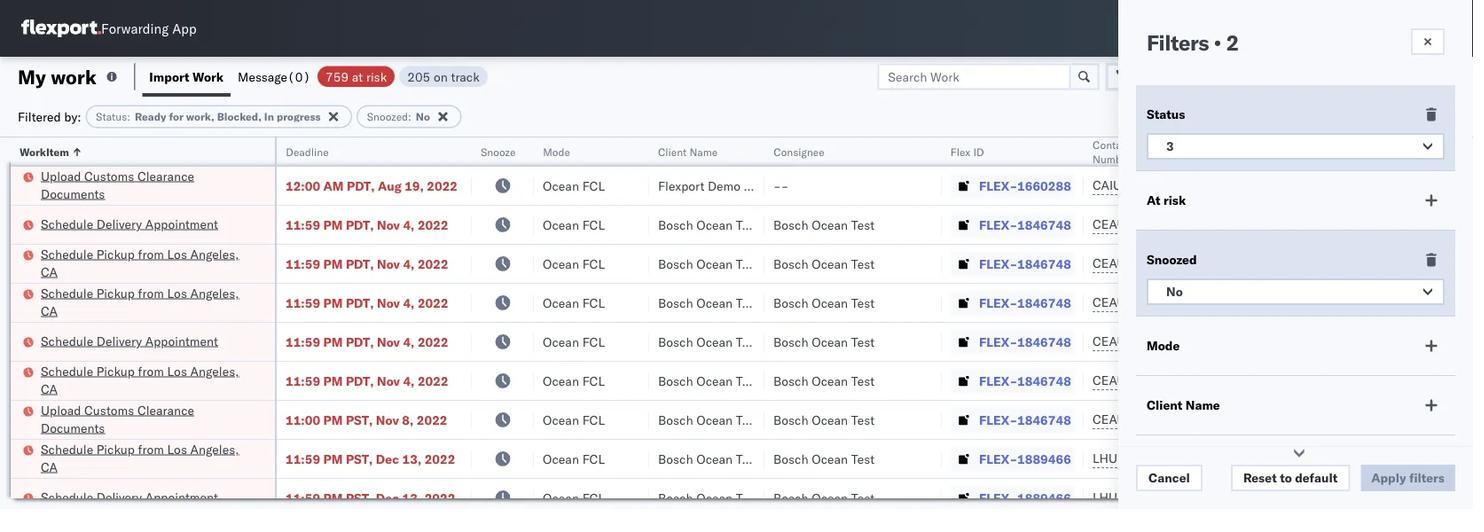 Task type: vqa. For each thing, say whether or not it's contained in the screenshot.


Task type: locate. For each thing, give the bounding box(es) containing it.
ocean fcl for the schedule delivery appointment link related to 11:59 pm pdt, nov 4, 2022
[[543, 334, 605, 349]]

filtered
[[18, 109, 61, 124]]

upload customs clearance documents button for 11:00 pm pst, nov 8, 2022
[[41, 401, 252, 439]]

snoozed up the "deadline" button
[[367, 110, 408, 123]]

4 angeles, from the top
[[190, 441, 239, 457]]

lhuu7894563, uetu5238478 for schedule pickup from los angeles, ca
[[1093, 451, 1274, 466]]

5 11:59 from the top
[[286, 373, 320, 388]]

1 horizontal spatial client
[[1147, 397, 1182, 413]]

3 schedule delivery appointment from the top
[[41, 489, 218, 505]]

5 ceau7522281, from the top
[[1093, 372, 1184, 388]]

4 hlxu6269489, from the top
[[1187, 333, 1278, 349]]

test123456 for 1st schedule pickup from los angeles, ca button from the top
[[1208, 256, 1283, 271]]

flex- for 3rd schedule pickup from los angeles, ca button from the top
[[979, 373, 1017, 388]]

5 ceau7522281, hlxu6269489, hlxu8034992 from the top
[[1093, 372, 1368, 388]]

pst,
[[346, 412, 373, 427], [346, 451, 373, 466], [346, 490, 373, 506]]

2 vertical spatial schedule delivery appointment
[[41, 489, 218, 505]]

numbers for mbl/mawb numbers
[[1272, 145, 1316, 158]]

1 horizontal spatial client name
[[1147, 397, 1220, 413]]

1 vertical spatial snoozed
[[1147, 252, 1197, 267]]

1 vertical spatial dec
[[376, 490, 399, 506]]

: left ready
[[127, 110, 130, 123]]

2022 for 4th schedule pickup from los angeles, ca button from the top of the page
[[425, 451, 455, 466]]

0 vertical spatial dec
[[376, 451, 399, 466]]

5 test123456 from the top
[[1208, 412, 1283, 427]]

4 11:59 from the top
[[286, 334, 320, 349]]

3 flex- from the top
[[979, 256, 1017, 271]]

4 hlxu8034992 from the top
[[1281, 333, 1368, 349]]

2 schedule pickup from los angeles, ca from the top
[[41, 285, 239, 318]]

2 hlxu6269489, from the top
[[1187, 255, 1278, 271]]

delivery
[[96, 216, 142, 231], [96, 333, 142, 349], [96, 489, 142, 505]]

abcdefg78456546 up reset
[[1208, 451, 1327, 466]]

: down the 205
[[408, 110, 411, 123]]

4 resize handle column header from the left
[[628, 137, 649, 509]]

1889466 for schedule pickup from los angeles, ca
[[1017, 451, 1071, 466]]

2 uetu5238478 from the top
[[1187, 490, 1274, 505]]

schedule delivery appointment button for 11:59 pm pdt, nov 4, 2022
[[41, 332, 218, 352]]

consignee
[[773, 145, 824, 158], [744, 178, 803, 193]]

by:
[[64, 109, 81, 124]]

1 vertical spatial name
[[1185, 397, 1220, 413]]

0 vertical spatial 1889466
[[1017, 451, 1071, 466]]

message
[[238, 69, 287, 84]]

numbers up ymluw236679313
[[1272, 145, 1316, 158]]

0 vertical spatial client
[[658, 145, 687, 158]]

1 vertical spatial 11:59 pm pst, dec 13, 2022
[[286, 490, 455, 506]]

schedule delivery appointment
[[41, 216, 218, 231], [41, 333, 218, 349], [41, 489, 218, 505]]

schedule pickup from los angeles, ca link for 1st schedule pickup from los angeles, ca button from the top
[[41, 245, 252, 281]]

3 delivery from the top
[[96, 489, 142, 505]]

3 schedule delivery appointment button from the top
[[41, 488, 218, 508]]

uetu5238478 down port
[[1187, 490, 1274, 505]]

1 vertical spatial risk
[[1163, 192, 1186, 208]]

abcdefg78456546 for schedule delivery appointment
[[1208, 490, 1327, 506]]

2 schedule pickup from los angeles, ca button from the top
[[41, 284, 252, 321]]

lhuu7894563, uetu5238478 up cancel
[[1093, 451, 1274, 466]]

5 fcl from the top
[[582, 334, 605, 349]]

pm for 2nd schedule pickup from los angeles, ca button from the top of the page's schedule pickup from los angeles, ca 'link'
[[323, 295, 343, 310]]

upload customs clearance documents link for 12:00 am pdt, aug 19, 2022
[[41, 167, 252, 203]]

upload
[[41, 168, 81, 184], [41, 402, 81, 418]]

schedule pickup from los angeles, ca for 4th schedule pickup from los angeles, ca button from the top of the page
[[41, 441, 239, 474]]

1 vertical spatial consignee
[[744, 178, 803, 193]]

2 upload customs clearance documents button from the top
[[41, 401, 252, 439]]

file exception
[[1171, 69, 1254, 84]]

schedule for 2nd schedule pickup from los angeles, ca button from the top of the page
[[41, 285, 93, 301]]

3 pickup from the top
[[96, 363, 135, 379]]

flex-1660288 button
[[951, 173, 1075, 198], [951, 173, 1075, 198]]

client up departure
[[1147, 397, 1182, 413]]

0 horizontal spatial name
[[690, 145, 718, 158]]

4 4, from the top
[[403, 334, 415, 349]]

6 ocean fcl from the top
[[543, 373, 605, 388]]

1 uetu5238478 from the top
[[1187, 451, 1274, 466]]

import work
[[149, 69, 224, 84]]

1 vertical spatial mode
[[1147, 338, 1180, 353]]

1 pst, from the top
[[346, 412, 373, 427]]

4 schedule from the top
[[41, 333, 93, 349]]

id
[[973, 145, 984, 158]]

1 vertical spatial documents
[[41, 420, 105, 435]]

client
[[658, 145, 687, 158], [1147, 397, 1182, 413]]

5 4, from the top
[[403, 373, 415, 388]]

1 upload customs clearance documents link from the top
[[41, 167, 252, 203]]

lhuu7894563, uetu5238478 for schedule delivery appointment
[[1093, 490, 1274, 505]]

resize handle column header
[[254, 137, 275, 509], [451, 137, 472, 509], [513, 137, 534, 509], [628, 137, 649, 509], [743, 137, 764, 509], [921, 137, 942, 509], [1062, 137, 1084, 509], [1178, 137, 1199, 509], [1399, 137, 1421, 509], [1441, 137, 1462, 509]]

2 delivery from the top
[[96, 333, 142, 349]]

fcl for upload customs clearance documents button related to 11:00 pm pst, nov 8, 2022
[[582, 412, 605, 427]]

lhuu7894563, up cancel
[[1093, 451, 1184, 466]]

0 vertical spatial upload customs clearance documents
[[41, 168, 194, 201]]

client up flexport
[[658, 145, 687, 158]]

1 vertical spatial lhuu7894563, uetu5238478
[[1093, 490, 1274, 505]]

workitem
[[20, 145, 69, 158]]

2 ceau7522281, hlxu6269489, hlxu8034992 from the top
[[1093, 255, 1368, 271]]

2 vertical spatial appointment
[[145, 489, 218, 505]]

1 schedule delivery appointment button from the top
[[41, 215, 218, 235]]

for
[[169, 110, 183, 123]]

1 horizontal spatial snoozed
[[1147, 252, 1197, 267]]

13,
[[402, 451, 421, 466], [402, 490, 421, 506]]

numbers inside mbl/mawb numbers button
[[1272, 145, 1316, 158]]

4 pm from the top
[[323, 334, 343, 349]]

6 flex- from the top
[[979, 373, 1017, 388]]

los
[[167, 246, 187, 262], [167, 285, 187, 301], [167, 363, 187, 379], [167, 441, 187, 457]]

no
[[416, 110, 430, 123], [1166, 284, 1183, 299]]

4 schedule pickup from los angeles, ca from the top
[[41, 441, 239, 474]]

11:59 pm pdt, nov 4, 2022 for 1st schedule pickup from los angeles, ca button from the top
[[286, 256, 448, 271]]

documents
[[41, 186, 105, 201], [41, 420, 105, 435]]

0 horizontal spatial status
[[96, 110, 127, 123]]

2 angeles, from the top
[[190, 285, 239, 301]]

customs for 12:00 am pdt, aug 19, 2022
[[84, 168, 134, 184]]

1 upload customs clearance documents from the top
[[41, 168, 194, 201]]

0 vertical spatial snoozed
[[367, 110, 408, 123]]

1660288
[[1017, 178, 1071, 193]]

dec for schedule pickup from los angeles, ca
[[376, 451, 399, 466]]

app
[[172, 20, 197, 37]]

1 vertical spatial upload customs clearance documents link
[[41, 401, 252, 437]]

0 vertical spatial uetu5238478
[[1187, 451, 1274, 466]]

client name button
[[649, 141, 747, 159]]

1 upload customs clearance documents button from the top
[[41, 167, 252, 204]]

9 ocean fcl from the top
[[543, 490, 605, 506]]

7 11:59 from the top
[[286, 490, 320, 506]]

0 vertical spatial 11:59 pm pst, dec 13, 2022
[[286, 451, 455, 466]]

3 ocean fcl from the top
[[543, 256, 605, 271]]

1 dec from the top
[[376, 451, 399, 466]]

1 hlxu6269489, from the top
[[1187, 216, 1278, 232]]

flex-1889466
[[979, 451, 1071, 466], [979, 490, 1071, 506]]

pickup for 2nd schedule pickup from los angeles, ca button from the top of the page
[[96, 285, 135, 301]]

1 abcdefg78456546 from the top
[[1208, 451, 1327, 466]]

numbers down container
[[1093, 152, 1137, 165]]

2022 for 2nd schedule pickup from los angeles, ca button from the top of the page
[[418, 295, 448, 310]]

schedule delivery appointment button
[[41, 215, 218, 235], [41, 332, 218, 352], [41, 488, 218, 508]]

11:59 pm pdt, nov 4, 2022
[[286, 217, 448, 232], [286, 256, 448, 271], [286, 295, 448, 310], [286, 334, 448, 349], [286, 373, 448, 388]]

lhuu7894563, uetu5238478 down cancel
[[1093, 490, 1274, 505]]

11:59 for 4th schedule pickup from los angeles, ca button from the top of the page
[[286, 451, 320, 466]]

flex-1846748 for 2nd schedule pickup from los angeles, ca button from the top of the page
[[979, 295, 1071, 310]]

flex- for 11:59 pm pdt, nov 4, 2022 the schedule delivery appointment button
[[979, 334, 1017, 349]]

at risk
[[1147, 192, 1186, 208]]

1 vertical spatial schedule delivery appointment link
[[41, 332, 218, 350]]

fcl for 4th schedule pickup from los angeles, ca button from the top of the page
[[582, 451, 605, 466]]

schedule pickup from los angeles, ca link
[[41, 245, 252, 281], [41, 284, 252, 320], [41, 362, 252, 398], [41, 440, 252, 476]]

risk right "at" at the left top of the page
[[366, 69, 387, 84]]

flex-1846748 for 1st schedule pickup from los angeles, ca button from the top
[[979, 256, 1071, 271]]

hlxu6269489,
[[1187, 216, 1278, 232], [1187, 255, 1278, 271], [1187, 294, 1278, 310], [1187, 333, 1278, 349], [1187, 372, 1278, 388], [1187, 412, 1278, 427]]

11:00 pm pst, nov 8, 2022
[[286, 412, 447, 427]]

default
[[1295, 470, 1338, 486]]

flex- for upload customs clearance documents button related to 11:00 pm pst, nov 8, 2022
[[979, 412, 1017, 427]]

1 vertical spatial no
[[1166, 284, 1183, 299]]

0 horizontal spatial client name
[[658, 145, 718, 158]]

11:59 pm pst, dec 13, 2022 for schedule pickup from los angeles, ca
[[286, 451, 455, 466]]

client name
[[658, 145, 718, 158], [1147, 397, 1220, 413]]

1 vertical spatial 1889466
[[1017, 490, 1071, 506]]

2 pickup from the top
[[96, 285, 135, 301]]

name up demo
[[690, 145, 718, 158]]

4 from from the top
[[138, 441, 164, 457]]

2 schedule delivery appointment link from the top
[[41, 332, 218, 350]]

abcdefg78456546 down reset
[[1208, 490, 1327, 506]]

name up departure port
[[1185, 397, 1220, 413]]

1 vertical spatial clearance
[[137, 402, 194, 418]]

numbers inside the container numbers
[[1093, 152, 1137, 165]]

am
[[323, 178, 344, 193]]

0 horizontal spatial numbers
[[1093, 152, 1137, 165]]

1 pm from the top
[[323, 217, 343, 232]]

11:59 for 3rd schedule pickup from los angeles, ca button from the top
[[286, 373, 320, 388]]

1 vertical spatial upload
[[41, 402, 81, 418]]

1 vertical spatial abcdefg78456546
[[1208, 490, 1327, 506]]

at
[[1147, 192, 1160, 208]]

mbl/mawb numbers
[[1208, 145, 1316, 158]]

2 upload from the top
[[41, 402, 81, 418]]

0 vertical spatial delivery
[[96, 216, 142, 231]]

fcl for 12:00 am pdt, aug 19, 2022 upload customs clearance documents button
[[582, 178, 605, 193]]

3 ceau7522281, from the top
[[1093, 294, 1184, 310]]

3 11:59 from the top
[[286, 295, 320, 310]]

angeles, for 2nd schedule pickup from los angeles, ca button from the top of the page's schedule pickup from los angeles, ca 'link'
[[190, 285, 239, 301]]

flex-1889466 for schedule pickup from los angeles, ca
[[979, 451, 1071, 466]]

status right 'by:'
[[96, 110, 127, 123]]

1 upload from the top
[[41, 168, 81, 184]]

appointment
[[145, 216, 218, 231], [145, 333, 218, 349], [145, 489, 218, 505]]

2 vertical spatial schedule delivery appointment button
[[41, 488, 218, 508]]

1 1846748 from the top
[[1017, 217, 1071, 232]]

customs for 11:00 pm pst, nov 8, 2022
[[84, 402, 134, 418]]

1 11:59 pm pst, dec 13, 2022 from the top
[[286, 451, 455, 466]]

filters
[[1147, 29, 1209, 56]]

1 angeles, from the top
[[190, 246, 239, 262]]

documents for 11:00
[[41, 420, 105, 435]]

0 vertical spatial client name
[[658, 145, 718, 158]]

nov for 11:59 pm pdt, nov 4, 2022 the schedule delivery appointment button
[[377, 334, 400, 349]]

schedule for 3rd schedule pickup from los angeles, ca button from the top
[[41, 363, 93, 379]]

0 vertical spatial schedule delivery appointment
[[41, 216, 218, 231]]

1 lhuu7894563, from the top
[[1093, 451, 1184, 466]]

4 11:59 pm pdt, nov 4, 2022 from the top
[[286, 334, 448, 349]]

hlxu8034992 for 11:59 pm pdt, nov 4, 2022 the schedule delivery appointment button
[[1281, 333, 1368, 349]]

schedule for first the schedule delivery appointment button from the top of the page
[[41, 216, 93, 231]]

ocean
[[543, 178, 579, 193], [543, 217, 579, 232], [696, 217, 733, 232], [812, 217, 848, 232], [543, 256, 579, 271], [696, 256, 733, 271], [812, 256, 848, 271], [543, 295, 579, 310], [696, 295, 733, 310], [812, 295, 848, 310], [543, 334, 579, 349], [696, 334, 733, 349], [812, 334, 848, 349], [543, 373, 579, 388], [696, 373, 733, 388], [812, 373, 848, 388], [543, 412, 579, 427], [696, 412, 733, 427], [812, 412, 848, 427], [543, 451, 579, 466], [696, 451, 733, 466], [812, 451, 848, 466], [543, 490, 579, 506], [696, 490, 733, 506], [812, 490, 848, 506]]

2 upload customs clearance documents link from the top
[[41, 401, 252, 437]]

2 vertical spatial schedule delivery appointment link
[[41, 488, 218, 506]]

lhuu7894563, down cancel
[[1093, 490, 1184, 505]]

1 horizontal spatial :
[[408, 110, 411, 123]]

2 schedule pickup from los angeles, ca link from the top
[[41, 284, 252, 320]]

3 ceau7522281, hlxu6269489, hlxu8034992 from the top
[[1093, 294, 1368, 310]]

0 vertical spatial pst,
[[346, 412, 373, 427]]

from
[[138, 246, 164, 262], [138, 285, 164, 301], [138, 363, 164, 379], [138, 441, 164, 457]]

1 vertical spatial uetu5238478
[[1187, 490, 1274, 505]]

pm for upload customs clearance documents link corresponding to 11:00 pm pst, nov 8, 2022
[[323, 412, 343, 427]]

hlxu6269489, for upload customs clearance documents button related to 11:00 pm pst, nov 8, 2022
[[1187, 412, 1278, 427]]

0 vertical spatial schedule delivery appointment link
[[41, 215, 218, 233]]

consignee right demo
[[744, 178, 803, 193]]

flex id
[[951, 145, 984, 158]]

upload customs clearance documents
[[41, 168, 194, 201], [41, 402, 194, 435]]

2 vertical spatial pst,
[[346, 490, 373, 506]]

hlxu8034992 for 3rd schedule pickup from los angeles, ca button from the top
[[1281, 372, 1368, 388]]

1 vertical spatial schedule delivery appointment button
[[41, 332, 218, 352]]

0 vertical spatial appointment
[[145, 216, 218, 231]]

6 hlxu6269489, from the top
[[1187, 412, 1278, 427]]

nov for upload customs clearance documents button related to 11:00 pm pst, nov 8, 2022
[[376, 412, 399, 427]]

test123456
[[1208, 217, 1283, 232], [1208, 256, 1283, 271], [1208, 295, 1283, 310], [1208, 373, 1283, 388], [1208, 412, 1283, 427]]

6 flex-1846748 from the top
[[979, 412, 1071, 427]]

0 horizontal spatial :
[[127, 110, 130, 123]]

0 vertical spatial 13,
[[402, 451, 421, 466]]

pm for 3rd schedule pickup from los angeles, ca button from the top schedule pickup from los angeles, ca 'link'
[[323, 373, 343, 388]]

client name inside button
[[658, 145, 718, 158]]

pst, for upload customs clearance documents
[[346, 412, 373, 427]]

0 vertical spatial upload customs clearance documents link
[[41, 167, 252, 203]]

flex-1846748 for upload customs clearance documents button related to 11:00 pm pst, nov 8, 2022
[[979, 412, 1071, 427]]

2 customs from the top
[[84, 402, 134, 418]]

0 vertical spatial lhuu7894563, uetu5238478
[[1093, 451, 1274, 466]]

0 vertical spatial consignee
[[773, 145, 824, 158]]

flexport. image
[[21, 20, 101, 37]]

1 flex-1889466 from the top
[[979, 451, 1071, 466]]

: for status
[[127, 110, 130, 123]]

1 vertical spatial 13,
[[402, 490, 421, 506]]

pm
[[323, 217, 343, 232], [323, 256, 343, 271], [323, 295, 343, 310], [323, 334, 343, 349], [323, 373, 343, 388], [323, 412, 343, 427], [323, 451, 343, 466], [323, 490, 343, 506]]

angeles, for 1st schedule pickup from los angeles, ca button from the top's schedule pickup from los angeles, ca 'link'
[[190, 246, 239, 262]]

client name up flexport
[[658, 145, 718, 158]]

departure port
[[1147, 457, 1236, 472]]

upload for 11:00 pm pst, nov 8, 2022
[[41, 402, 81, 418]]

1 vertical spatial appointment
[[145, 333, 218, 349]]

appointment for 11:59 pm pdt, nov 4, 2022
[[145, 333, 218, 349]]

bosch ocean test
[[658, 217, 759, 232], [773, 217, 875, 232], [658, 256, 759, 271], [773, 256, 875, 271], [658, 295, 759, 310], [773, 295, 875, 310], [658, 334, 759, 349], [773, 334, 875, 349], [658, 373, 759, 388], [773, 373, 875, 388], [658, 412, 759, 427], [773, 412, 875, 427], [658, 451, 759, 466], [773, 451, 875, 466], [658, 490, 759, 506], [773, 490, 875, 506]]

1 vertical spatial client
[[1147, 397, 1182, 413]]

7 fcl from the top
[[582, 412, 605, 427]]

status up 3
[[1147, 106, 1185, 122]]

1846748 for 1st schedule pickup from los angeles, ca button from the top
[[1017, 256, 1071, 271]]

4, for 11:59 pm pdt, nov 4, 2022 the schedule delivery appointment button
[[403, 334, 415, 349]]

risk
[[366, 69, 387, 84], [1163, 192, 1186, 208]]

7 flex- from the top
[[979, 412, 1017, 427]]

client name up departure
[[1147, 397, 1220, 413]]

pdt, for 1st schedule pickup from los angeles, ca button from the top
[[346, 256, 374, 271]]

0 vertical spatial schedule delivery appointment button
[[41, 215, 218, 235]]

0 vertical spatial flex-1889466
[[979, 451, 1071, 466]]

dec for schedule delivery appointment
[[376, 490, 399, 506]]

hlxu6269489, for 11:59 pm pdt, nov 4, 2022 the schedule delivery appointment button
[[1187, 333, 1278, 349]]

1889466
[[1017, 451, 1071, 466], [1017, 490, 1071, 506]]

0 vertical spatial upload customs clearance documents button
[[41, 167, 252, 204]]

1 vertical spatial flex-1889466
[[979, 490, 1071, 506]]

5 hlxu8034992 from the top
[[1281, 372, 1368, 388]]

5 resize handle column header from the left
[[743, 137, 764, 509]]

abcdefg78456546
[[1208, 451, 1327, 466], [1208, 490, 1327, 506]]

2022 for 1st schedule pickup from los angeles, ca button from the top
[[418, 256, 448, 271]]

3 11:59 pm pdt, nov 4, 2022 from the top
[[286, 295, 448, 310]]

consignee up --
[[773, 145, 824, 158]]

1 vertical spatial delivery
[[96, 333, 142, 349]]

1 vertical spatial client name
[[1147, 397, 1220, 413]]

6 hlxu8034992 from the top
[[1281, 412, 1368, 427]]

7 resize handle column header from the left
[[1062, 137, 1084, 509]]

3 hlxu8034992 from the top
[[1281, 294, 1368, 310]]

1 lhuu7894563, uetu5238478 from the top
[[1093, 451, 1274, 466]]

1 customs from the top
[[84, 168, 134, 184]]

11:59 pm pdt, nov 4, 2022 for 2nd schedule pickup from los angeles, ca button from the top of the page
[[286, 295, 448, 310]]

in
[[264, 110, 274, 123]]

filters • 2
[[1147, 29, 1239, 56]]

1 vertical spatial lhuu7894563,
[[1093, 490, 1184, 505]]

4 flex- from the top
[[979, 295, 1017, 310]]

container numbers
[[1093, 138, 1140, 165]]

6 ceau7522281, hlxu6269489, hlxu8034992 from the top
[[1093, 412, 1368, 427]]

numbers
[[1272, 145, 1316, 158], [1093, 152, 1137, 165]]

pm for the schedule delivery appointment link related to 11:59 pm pdt, nov 4, 2022
[[323, 334, 343, 349]]

ocean fcl for 2nd schedule pickup from los angeles, ca button from the top of the page's schedule pickup from los angeles, ca 'link'
[[543, 295, 605, 310]]

risk right at
[[1163, 192, 1186, 208]]

lhuu7894563, for schedule delivery appointment
[[1093, 490, 1184, 505]]

schedule delivery appointment for 11:59 pm pst, dec 13, 2022
[[41, 489, 218, 505]]

hlxu8034992 for 2nd schedule pickup from los angeles, ca button from the top of the page
[[1281, 294, 1368, 310]]

19,
[[405, 178, 424, 193]]

dec
[[376, 451, 399, 466], [376, 490, 399, 506]]

0 vertical spatial customs
[[84, 168, 134, 184]]

upload customs clearance documents button for 12:00 am pdt, aug 19, 2022
[[41, 167, 252, 204]]

6 ceau7522281, from the top
[[1093, 412, 1184, 427]]

uetu5238478 up reset
[[1187, 451, 1274, 466]]

: for snoozed
[[408, 110, 411, 123]]

1 horizontal spatial no
[[1166, 284, 1183, 299]]

0 horizontal spatial client
[[658, 145, 687, 158]]

2 schedule delivery appointment from the top
[[41, 333, 218, 349]]

0 vertical spatial upload
[[41, 168, 81, 184]]

1 schedule pickup from los angeles, ca link from the top
[[41, 245, 252, 281]]

1 : from the left
[[127, 110, 130, 123]]

1 horizontal spatial numbers
[[1272, 145, 1316, 158]]

snoozed
[[367, 110, 408, 123], [1147, 252, 1197, 267]]

0 vertical spatial risk
[[366, 69, 387, 84]]

1 from from the top
[[138, 246, 164, 262]]

11:59 for the schedule delivery appointment button corresponding to 11:59 pm pst, dec 13, 2022
[[286, 490, 320, 506]]

1 vertical spatial upload customs clearance documents button
[[41, 401, 252, 439]]

1 vertical spatial upload customs clearance documents
[[41, 402, 194, 435]]

1 clearance from the top
[[137, 168, 194, 184]]

progress
[[277, 110, 321, 123]]

mode inside mode button
[[543, 145, 570, 158]]

2022 for 3rd schedule pickup from los angeles, ca button from the top
[[418, 373, 448, 388]]

1 resize handle column header from the left
[[254, 137, 275, 509]]

1 horizontal spatial status
[[1147, 106, 1185, 122]]

pickup
[[96, 246, 135, 262], [96, 285, 135, 301], [96, 363, 135, 379], [96, 441, 135, 457]]

flex-
[[979, 178, 1017, 193], [979, 217, 1017, 232], [979, 256, 1017, 271], [979, 295, 1017, 310], [979, 334, 1017, 349], [979, 373, 1017, 388], [979, 412, 1017, 427], [979, 451, 1017, 466], [979, 490, 1017, 506]]

2 vertical spatial delivery
[[96, 489, 142, 505]]

schedule pickup from los angeles, ca for 2nd schedule pickup from los angeles, ca button from the top of the page
[[41, 285, 239, 318]]

flex-1846748 for 3rd schedule pickup from los angeles, ca button from the top
[[979, 373, 1071, 388]]

2 4, from the top
[[403, 256, 415, 271]]

7 schedule from the top
[[41, 489, 93, 505]]

1 vertical spatial customs
[[84, 402, 134, 418]]

2 schedule delivery appointment button from the top
[[41, 332, 218, 352]]

1 pickup from the top
[[96, 246, 135, 262]]

1 vertical spatial pst,
[[346, 451, 373, 466]]

name inside button
[[690, 145, 718, 158]]

0 vertical spatial clearance
[[137, 168, 194, 184]]

0 vertical spatial documents
[[41, 186, 105, 201]]

1 vertical spatial schedule delivery appointment
[[41, 333, 218, 349]]

1 horizontal spatial name
[[1185, 397, 1220, 413]]

1 - from the left
[[773, 178, 781, 193]]

fcl for 2nd schedule pickup from los angeles, ca button from the top of the page
[[582, 295, 605, 310]]

lhuu7894563, uetu5238478
[[1093, 451, 1274, 466], [1093, 490, 1274, 505]]

lhuu7894563,
[[1093, 451, 1184, 466], [1093, 490, 1184, 505]]

1 documents from the top
[[41, 186, 105, 201]]

4 fcl from the top
[[582, 295, 605, 310]]

1 schedule from the top
[[41, 216, 93, 231]]

2 - from the left
[[781, 178, 789, 193]]

0 horizontal spatial no
[[416, 110, 430, 123]]

bosch
[[658, 217, 693, 232], [773, 217, 808, 232], [658, 256, 693, 271], [773, 256, 808, 271], [658, 295, 693, 310], [773, 295, 808, 310], [658, 334, 693, 349], [773, 334, 808, 349], [658, 373, 693, 388], [773, 373, 808, 388], [658, 412, 693, 427], [773, 412, 808, 427], [658, 451, 693, 466], [773, 451, 808, 466], [658, 490, 693, 506], [773, 490, 808, 506]]

6 pm from the top
[[323, 412, 343, 427]]

0 vertical spatial mode
[[543, 145, 570, 158]]

2 flex-1846748 from the top
[[979, 256, 1071, 271]]

0 vertical spatial abcdefg78456546
[[1208, 451, 1327, 466]]

schedule
[[41, 216, 93, 231], [41, 246, 93, 262], [41, 285, 93, 301], [41, 333, 93, 349], [41, 363, 93, 379], [41, 441, 93, 457], [41, 489, 93, 505]]

0 vertical spatial name
[[690, 145, 718, 158]]

snoozed down at risk at the top right
[[1147, 252, 1197, 267]]

0 horizontal spatial mode
[[543, 145, 570, 158]]

0 horizontal spatial snoozed
[[367, 110, 408, 123]]

0 vertical spatial lhuu7894563,
[[1093, 451, 1184, 466]]

2 schedule from the top
[[41, 246, 93, 262]]



Task type: describe. For each thing, give the bounding box(es) containing it.
1846748 for 2nd schedule pickup from los angeles, ca button from the top of the page
[[1017, 295, 1071, 310]]

resize handle column header for container numbers
[[1178, 137, 1199, 509]]

2 ca from the top
[[41, 303, 58, 318]]

--
[[773, 178, 789, 193]]

port
[[1211, 457, 1236, 472]]

my
[[18, 64, 46, 89]]

ocean fcl for 1st schedule pickup from los angeles, ca button from the top's schedule pickup from los angeles, ca 'link'
[[543, 256, 605, 271]]

3 from from the top
[[138, 363, 164, 379]]

2022 for 11:59 pm pdt, nov 4, 2022 the schedule delivery appointment button
[[418, 334, 448, 349]]

759
[[326, 69, 349, 84]]

3 button
[[1147, 133, 1445, 160]]

nov for 3rd schedule pickup from los angeles, ca button from the top
[[377, 373, 400, 388]]

ceau7522281, hlxu6269489, hlxu8034992 for 11:59 pm pdt, nov 4, 2022 the schedule delivery appointment button
[[1093, 333, 1368, 349]]

consignee button
[[764, 141, 924, 159]]

caiu7969337
[[1093, 177, 1176, 193]]

schedule for 11:59 pm pdt, nov 4, 2022 the schedule delivery appointment button
[[41, 333, 93, 349]]

import work button
[[142, 57, 231, 97]]

test123456 for 3rd schedule pickup from los angeles, ca button from the top
[[1208, 373, 1283, 388]]

mbl/mawb numbers button
[[1199, 141, 1403, 159]]

4 ceau7522281, from the top
[[1093, 333, 1184, 349]]

12:00
[[286, 178, 320, 193]]

lhuu7894563, for schedule pickup from los angeles, ca
[[1093, 451, 1184, 466]]

upload customs clearance documents for 12:00 am pdt, aug 19, 2022
[[41, 168, 194, 201]]

status : ready for work, blocked, in progress
[[96, 110, 321, 123]]

flex id button
[[942, 141, 1066, 159]]

flex-1660288
[[979, 178, 1071, 193]]

consignee inside button
[[773, 145, 824, 158]]

test123456 for 2nd schedule pickup from los angeles, ca button from the top of the page
[[1208, 295, 1283, 310]]

resize handle column header for workitem
[[254, 137, 275, 509]]

2
[[1226, 29, 1239, 56]]

resize handle column header for mode
[[628, 137, 649, 509]]

205 on track
[[407, 69, 480, 84]]

mode button
[[534, 141, 631, 159]]

2 flex- from the top
[[979, 217, 1017, 232]]

documents for 12:00
[[41, 186, 105, 201]]

blocked,
[[217, 110, 262, 123]]

client inside button
[[658, 145, 687, 158]]

11:59 pm pst, dec 13, 2022 for schedule delivery appointment
[[286, 490, 455, 506]]

appointment for 11:59 pm pst, dec 13, 2022
[[145, 489, 218, 505]]

13, for schedule pickup from los angeles, ca
[[402, 451, 421, 466]]

snoozed for snoozed : no
[[367, 110, 408, 123]]

os
[[1423, 22, 1440, 35]]

ymluw236679313
[[1208, 178, 1322, 193]]

upload customs clearance documents for 11:00 pm pst, nov 8, 2022
[[41, 402, 194, 435]]

status for status
[[1147, 106, 1185, 122]]

ocean fcl for 3rd schedule pickup from los angeles, ca button from the top schedule pickup from los angeles, ca 'link'
[[543, 373, 605, 388]]

pdt, for 3rd schedule pickup from los angeles, ca button from the top
[[346, 373, 374, 388]]

nov for 1st schedule pickup from los angeles, ca button from the top
[[377, 256, 400, 271]]

mbl/mawb
[[1208, 145, 1270, 158]]

schedule delivery appointment link for 11:59 pm pdt, nov 4, 2022
[[41, 332, 218, 350]]

8,
[[402, 412, 414, 427]]

container numbers button
[[1084, 134, 1181, 166]]

10 resize handle column header from the left
[[1441, 137, 1462, 509]]

operator
[[1430, 145, 1472, 158]]

hlxu8034992 for upload customs clearance documents button related to 11:00 pm pst, nov 8, 2022
[[1281, 412, 1368, 427]]

flexport demo consignee
[[658, 178, 803, 193]]

1 schedule pickup from los angeles, ca button from the top
[[41, 245, 252, 282]]

4 los from the top
[[167, 441, 187, 457]]

1 hlxu8034992 from the top
[[1281, 216, 1368, 232]]

filtered by:
[[18, 109, 81, 124]]

1 ca from the top
[[41, 264, 58, 279]]

1 test123456 from the top
[[1208, 217, 1283, 232]]

0 horizontal spatial risk
[[366, 69, 387, 84]]

schedule delivery appointment for 11:59 pm pdt, nov 4, 2022
[[41, 333, 218, 349]]

1 horizontal spatial risk
[[1163, 192, 1186, 208]]

forwarding
[[101, 20, 169, 37]]

work,
[[186, 110, 214, 123]]

flex- for 4th schedule pickup from los angeles, ca button from the top of the page
[[979, 451, 1017, 466]]

1846748 for 11:59 pm pdt, nov 4, 2022 the schedule delivery appointment button
[[1017, 334, 1071, 349]]

flex-1889466 for schedule delivery appointment
[[979, 490, 1071, 506]]

demo
[[708, 178, 741, 193]]

ceau7522281, hlxu6269489, hlxu8034992 for 3rd schedule pickup from los angeles, ca button from the top
[[1093, 372, 1368, 388]]

1 delivery from the top
[[96, 216, 142, 231]]

clearance for 12:00 am pdt, aug 19, 2022
[[137, 168, 194, 184]]

13, for schedule delivery appointment
[[402, 490, 421, 506]]

2 ocean fcl from the top
[[543, 217, 605, 232]]

2 ceau7522281, from the top
[[1093, 255, 1184, 271]]

hlxu6269489, for 1st schedule pickup from los angeles, ca button from the top
[[1187, 255, 1278, 271]]

fcl for 1st schedule pickup from los angeles, ca button from the top
[[582, 256, 605, 271]]

track
[[451, 69, 480, 84]]

batch action button
[[1347, 63, 1463, 90]]

resize handle column header for deadline
[[451, 137, 472, 509]]

4, for 3rd schedule pickup from los angeles, ca button from the top
[[403, 373, 415, 388]]

delivery for 11:59 pm pdt, nov 4, 2022
[[96, 333, 142, 349]]

pm for 11:59 pm pst, dec 13, 2022 the schedule delivery appointment link
[[323, 490, 343, 506]]

2 los from the top
[[167, 285, 187, 301]]

upload customs clearance documents link for 11:00 pm pst, nov 8, 2022
[[41, 401, 252, 437]]

my work
[[18, 64, 97, 89]]

to
[[1280, 470, 1292, 486]]

batch action
[[1374, 69, 1451, 84]]

1 appointment from the top
[[145, 216, 218, 231]]

clearance for 11:00 pm pst, nov 8, 2022
[[137, 402, 194, 418]]

(0)
[[287, 69, 310, 84]]

1 11:59 from the top
[[286, 217, 320, 232]]

cancel
[[1148, 470, 1190, 486]]

3
[[1166, 138, 1174, 154]]

exception
[[1196, 69, 1254, 84]]

batch
[[1374, 69, 1409, 84]]

test123456 for upload customs clearance documents button related to 11:00 pm pst, nov 8, 2022
[[1208, 412, 1283, 427]]

numbers for container numbers
[[1093, 152, 1137, 165]]

1 horizontal spatial mode
[[1147, 338, 1180, 353]]

deadline button
[[277, 141, 454, 159]]

on
[[434, 69, 448, 84]]

work
[[51, 64, 97, 89]]

3 ca from the top
[[41, 381, 58, 396]]

ready
[[135, 110, 166, 123]]

1 ceau7522281, from the top
[[1093, 216, 1184, 232]]

fcl for 11:59 pm pdt, nov 4, 2022 the schedule delivery appointment button
[[582, 334, 605, 349]]

1889466 for schedule delivery appointment
[[1017, 490, 1071, 506]]

2 from from the top
[[138, 285, 164, 301]]

pickup for 4th schedule pickup from los angeles, ca button from the top of the page
[[96, 441, 135, 457]]

fcl for the schedule delivery appointment button corresponding to 11:59 pm pst, dec 13, 2022
[[582, 490, 605, 506]]

4 ca from the top
[[41, 459, 58, 474]]

pdt, for 11:59 pm pdt, nov 4, 2022 the schedule delivery appointment button
[[346, 334, 374, 349]]

schedule pickup from los angeles, ca for 3rd schedule pickup from los angeles, ca button from the top
[[41, 363, 239, 396]]

flexport
[[658, 178, 704, 193]]

status for status : ready for work, blocked, in progress
[[96, 110, 127, 123]]

schedule delivery appointment button for 11:59 pm pst, dec 13, 2022
[[41, 488, 218, 508]]

ceau7522281, hlxu6269489, hlxu8034992 for 1st schedule pickup from los angeles, ca button from the top
[[1093, 255, 1368, 271]]

deadline
[[286, 145, 328, 158]]

3 los from the top
[[167, 363, 187, 379]]

pdt, for 2nd schedule pickup from los angeles, ca button from the top of the page
[[346, 295, 374, 310]]

reset to default
[[1243, 470, 1338, 486]]

1 ceau7522281, hlxu6269489, hlxu8034992 from the top
[[1093, 216, 1368, 232]]

delivery for 11:59 pm pst, dec 13, 2022
[[96, 489, 142, 505]]

1 schedule delivery appointment link from the top
[[41, 215, 218, 233]]

work
[[193, 69, 224, 84]]

snooze
[[481, 145, 516, 158]]

cancel button
[[1136, 465, 1202, 491]]

flex
[[951, 145, 971, 158]]

departure
[[1147, 457, 1208, 472]]

reset
[[1243, 470, 1277, 486]]

container
[[1093, 138, 1140, 151]]

1 schedule delivery appointment from the top
[[41, 216, 218, 231]]

uetu5238478 for schedule delivery appointment
[[1187, 490, 1274, 505]]

2 fcl from the top
[[582, 217, 605, 232]]

import
[[149, 69, 189, 84]]

flex- for the schedule delivery appointment button corresponding to 11:59 pm pst, dec 13, 2022
[[979, 490, 1017, 506]]

pst, for schedule pickup from los angeles, ca
[[346, 451, 373, 466]]

1846748 for 3rd schedule pickup from los angeles, ca button from the top
[[1017, 373, 1071, 388]]

•
[[1214, 29, 1221, 56]]

205
[[407, 69, 430, 84]]

ocean fcl for schedule pickup from los angeles, ca 'link' associated with 4th schedule pickup from los angeles, ca button from the top of the page
[[543, 451, 605, 466]]

1 flex-1846748 from the top
[[979, 217, 1071, 232]]

3 resize handle column header from the left
[[513, 137, 534, 509]]

1 los from the top
[[167, 246, 187, 262]]

pdt, for 12:00 am pdt, aug 19, 2022 upload customs clearance documents button
[[347, 178, 375, 193]]

6 1846748 from the top
[[1017, 412, 1071, 427]]

reset to default button
[[1231, 465, 1350, 491]]

ocean fcl for upload customs clearance documents link corresponding to 12:00 am pdt, aug 19, 2022
[[543, 178, 605, 193]]

actions
[[1420, 145, 1457, 158]]

fcl for 3rd schedule pickup from los angeles, ca button from the top
[[582, 373, 605, 388]]

flex- for 12:00 am pdt, aug 19, 2022 upload customs clearance documents button
[[979, 178, 1017, 193]]

2022 for 12:00 am pdt, aug 19, 2022 upload customs clearance documents button
[[427, 178, 458, 193]]

ceau7522281, hlxu6269489, hlxu8034992 for upload customs clearance documents button related to 11:00 pm pst, nov 8, 2022
[[1093, 412, 1368, 427]]

1 4, from the top
[[403, 217, 415, 232]]

aug
[[378, 178, 401, 193]]

4, for 2nd schedule pickup from los angeles, ca button from the top of the page
[[403, 295, 415, 310]]

no button
[[1147, 278, 1445, 305]]

flex-1846748 for 11:59 pm pdt, nov 4, 2022 the schedule delivery appointment button
[[979, 334, 1071, 349]]

759 at risk
[[326, 69, 387, 84]]

3 schedule pickup from los angeles, ca button from the top
[[41, 362, 252, 400]]

Search Work text field
[[877, 63, 1071, 90]]

angeles, for schedule pickup from los angeles, ca 'link' associated with 4th schedule pickup from los angeles, ca button from the top of the page
[[190, 441, 239, 457]]

forwarding app link
[[21, 20, 197, 37]]

no inside button
[[1166, 284, 1183, 299]]

snoozed : no
[[367, 110, 430, 123]]

Search Shipments (/) text field
[[1133, 15, 1305, 42]]

1 11:59 pm pdt, nov 4, 2022 from the top
[[286, 217, 448, 232]]

resize handle column header for flex id
[[1062, 137, 1084, 509]]

11:00
[[286, 412, 320, 427]]

at
[[352, 69, 363, 84]]

11:59 pm pdt, nov 4, 2022 for 3rd schedule pickup from los angeles, ca button from the top
[[286, 373, 448, 388]]

schedule pickup from los angeles, ca for 1st schedule pickup from los angeles, ca button from the top
[[41, 246, 239, 279]]

12:00 am pdt, aug 19, 2022
[[286, 178, 458, 193]]

forwarding app
[[101, 20, 197, 37]]

action
[[1412, 69, 1451, 84]]

message (0)
[[238, 69, 310, 84]]

schedule for 4th schedule pickup from los angeles, ca button from the top of the page
[[41, 441, 93, 457]]

file
[[1171, 69, 1193, 84]]

workitem button
[[11, 141, 257, 159]]

os button
[[1411, 8, 1452, 49]]

4 schedule pickup from los angeles, ca button from the top
[[41, 440, 252, 478]]

upload for 12:00 am pdt, aug 19, 2022
[[41, 168, 81, 184]]

0 vertical spatial no
[[416, 110, 430, 123]]

schedule pickup from los angeles, ca link for 4th schedule pickup from los angeles, ca button from the top of the page
[[41, 440, 252, 476]]

snoozed for snoozed
[[1147, 252, 1197, 267]]



